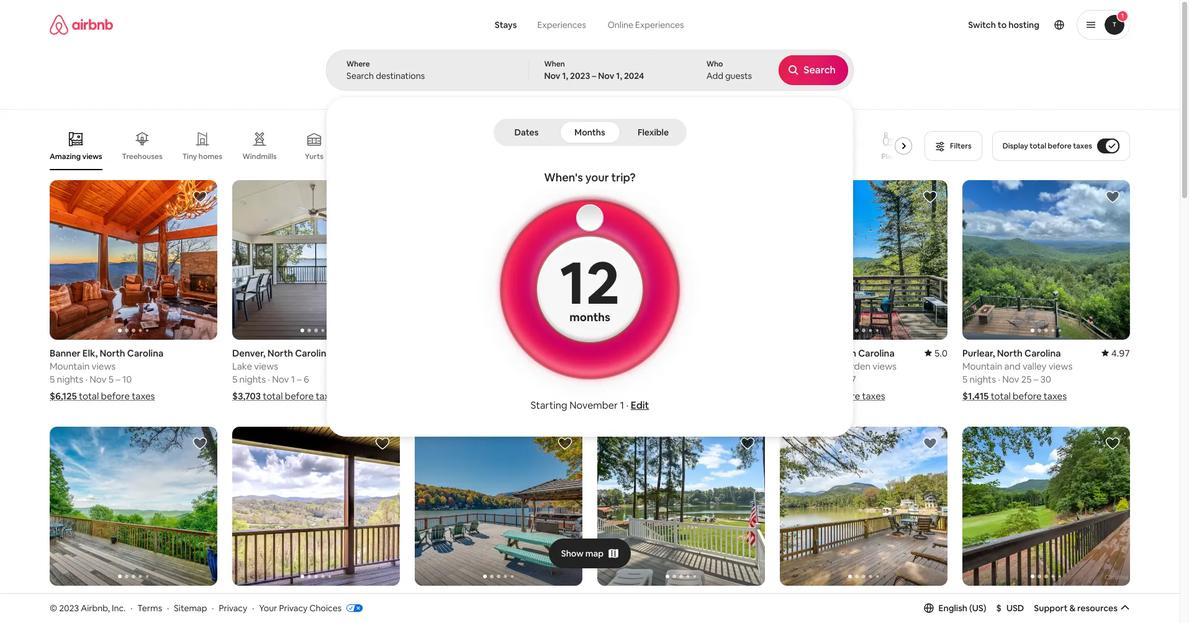 Task type: describe. For each thing, give the bounding box(es) containing it.
and inside old fort, north carolina mountain and valley views 5 nights · nov 5 – 10 $3,432 total before taxes
[[640, 360, 656, 372]]

views inside denver, north carolina lake views 5 nights · nov 1 – 6 $3,703 total before taxes
[[254, 360, 278, 372]]

support
[[1035, 603, 1068, 614]]

– inside denver, north carolina lake views 5 nights · nov 1 – 6 $3,703 total before taxes
[[297, 373, 302, 385]]

add to wishlist: seven devils, north carolina image
[[193, 436, 208, 451]]

months
[[570, 310, 611, 324]]

total inside button
[[1030, 141, 1047, 151]]

elk, for banner elk, north carolina mountain views
[[265, 593, 280, 605]]

&
[[1070, 603, 1076, 614]]

experiences inside "experiences" button
[[538, 19, 587, 30]]

who add guests
[[707, 59, 753, 81]]

$1,415
[[963, 390, 990, 402]]

0 horizontal spatial 5.0
[[204, 593, 217, 605]]

stays
[[495, 19, 517, 30]]

north inside banner elk, north carolina mountain views
[[282, 593, 308, 605]]

north inside bakersville, north carolina mountain and garden views jan 2 – 7 total before taxes
[[831, 347, 857, 359]]

hosting
[[1009, 19, 1040, 30]]

add to wishlist: lake lure, north carolina image
[[558, 436, 573, 451]]

before inside purlear, north carolina mountain and valley views 5 nights · nov 25 – 30 $1,415 total before taxes
[[1014, 390, 1042, 402]]

5 inside denver, north carolina lake views 5 nights · nov 1 – 6 $3,703 total before taxes
[[232, 373, 238, 385]]

4.83 out of 5 average rating image
[[919, 593, 948, 605]]

add to wishlist: mooresville, north carolina image
[[741, 436, 756, 451]]

4.97 out of 5 average rating image
[[1102, 347, 1131, 359]]

windmills
[[243, 152, 277, 162]]

your privacy choices link
[[259, 602, 363, 615]]

lake right 4.85
[[415, 593, 436, 605]]

taxes inside banner elk, north carolina mountain views 5 nights · nov 5 – 10 $6,125 total before taxes
[[132, 390, 155, 402]]

1 privacy from the left
[[219, 602, 247, 614]]

mountain for banner elk, north carolina mountain views
[[232, 606, 272, 618]]

7
[[852, 373, 857, 385]]

support & resources button
[[1035, 603, 1131, 614]]

25
[[1022, 373, 1032, 385]]

support & resources
[[1035, 603, 1118, 614]]

map
[[586, 548, 604, 559]]

old
[[598, 347, 613, 359]]

display
[[1003, 141, 1029, 151]]

– inside old fort, north carolina mountain and valley views 5 nights · nov 5 – 10 $3,432 total before taxes
[[664, 373, 668, 385]]

12
[[560, 243, 620, 321]]

2 1, from the left
[[617, 70, 623, 81]]

tiny
[[183, 152, 197, 162]]

amazing views
[[50, 151, 102, 161]]

2023 inside when nov 1, 2023 – nov 1, 2024
[[570, 70, 591, 81]]

display total before taxes button
[[993, 131, 1131, 161]]

views inside old fort, north carolina mountain and valley views 5 nights · nov 5 – 10 $3,432 total before taxes
[[684, 360, 708, 372]]

carolina inside seven devils, north carolina 84 miles away
[[136, 593, 173, 605]]

show map
[[562, 548, 604, 559]]

to
[[998, 19, 1007, 30]]

mooresville,
[[598, 593, 650, 605]]

nights inside banner elk, north carolina mountain views 5 nights · nov 5 – 10 $6,125 total before taxes
[[57, 373, 83, 385]]

valley inside old fort, north carolina mountain and valley views 5 nights · nov 5 – 10 $3,432 total before taxes
[[658, 360, 682, 372]]

stays tab panel
[[326, 50, 854, 437]]

miles
[[63, 606, 85, 618]]

add to wishlist: lake lure, north carolina image for 5.0
[[1106, 436, 1121, 451]]

tab list inside stays tab panel
[[496, 119, 684, 146]]

yurts
[[305, 152, 324, 162]]

add to wishlist: banner elk, north carolina image
[[193, 190, 208, 204]]

online experiences
[[608, 19, 684, 30]]

seven
[[50, 593, 76, 605]]

2 4.83 from the left
[[929, 593, 948, 605]]

1 1, from the left
[[563, 70, 569, 81]]

before inside old fort, north carolina mountain and valley views 5 nights · nov 5 – 10 $3,432 total before taxes
[[651, 390, 680, 402]]

months
[[575, 127, 606, 138]]

before inside denver, north carolina lake views 5 nights · nov 1 – 6 $3,703 total before taxes
[[285, 390, 314, 402]]

carolina inside denver, north carolina lake views 5 nights · nov 1 – 6 $3,703 total before taxes
[[295, 347, 332, 359]]

switch
[[969, 19, 997, 30]]

add to wishlist: bakersville, north carolina image
[[923, 190, 938, 204]]

before inside banner elk, north carolina mountain views 5 nights · nov 5 – 10 $6,125 total before taxes
[[101, 390, 130, 402]]

add to wishlist: purlear, north carolina image
[[1106, 190, 1121, 204]]

online experiences link
[[597, 12, 695, 37]]

$3,432
[[598, 390, 627, 402]]

add to wishlist: banner elk, north carolina image
[[375, 436, 390, 451]]

· inside old fort, north carolina mountain and valley views 5 nights · nov 5 – 10 $3,432 total before taxes
[[633, 373, 636, 385]]

edit button
[[631, 399, 650, 412]]

4.97
[[1112, 347, 1131, 359]]

Where field
[[347, 70, 509, 81]]

10 inside banner elk, north carolina mountain views 5 nights · nov 5 – 10 $6,125 total before taxes
[[122, 373, 132, 385]]

views inside purlear, north carolina mountain and valley views 5 nights · nov 25 – 30 $1,415 total before taxes
[[1049, 360, 1073, 372]]

none search field containing 12
[[326, 0, 854, 437]]

$6,125
[[50, 390, 77, 402]]

10 inside old fort, north carolina mountain and valley views 5 nights · nov 5 – 10 $3,432 total before taxes
[[670, 373, 680, 385]]

mountain for lake lure, north carolina mountain and golf views
[[963, 606, 1003, 618]]

garden
[[841, 360, 871, 372]]

north inside purlear, north carolina mountain and valley views 5 nights · nov 25 – 30 $1,415 total before taxes
[[998, 347, 1023, 359]]

north inside lake lure, north carolina mountain and golf views
[[1009, 593, 1035, 605]]

before inside bakersville, north carolina mountain and garden views jan 2 – 7 total before taxes
[[832, 390, 861, 402]]

carolina inside banner elk, north carolina mountain views
[[310, 593, 346, 605]]

carolina inside old fort, north carolina mountain and valley views 5 nights · nov 5 – 10 $3,432 total before taxes
[[666, 347, 702, 359]]

views inside group
[[82, 151, 102, 161]]

0 vertical spatial 5.0 out of 5 average rating image
[[925, 347, 948, 359]]

terms · sitemap · privacy ·
[[138, 602, 254, 614]]

and inside bakersville, north carolina mountain and garden views jan 2 – 7 total before taxes
[[822, 360, 839, 372]]

terms link
[[138, 602, 162, 614]]

denver,
[[232, 347, 266, 359]]

5 5 from the left
[[657, 373, 662, 385]]

2
[[838, 373, 843, 385]]

carolina inside lake lure, north carolina mountain and golf views
[[1037, 593, 1073, 605]]

usd
[[1007, 603, 1025, 614]]

group containing amazing views
[[50, 122, 918, 170]]

· inside stays tab panel
[[627, 399, 629, 412]]

dates button
[[496, 121, 558, 144]]

total inside old fort, north carolina mountain and valley views 5 nights · nov 5 – 10 $3,432 total before taxes
[[629, 390, 649, 402]]

1 4.83 from the left
[[564, 593, 583, 605]]

banner elk, north carolina mountain views
[[232, 593, 346, 618]]

2 lake lure, north carolina from the left
[[780, 593, 890, 605]]

add to wishlist: boone, north carolina image
[[558, 190, 573, 204]]

online
[[608, 19, 634, 30]]

· inside purlear, north carolina mountain and valley views 5 nights · nov 25 – 30 $1,415 total before taxes
[[999, 373, 1001, 385]]

stays button
[[485, 12, 527, 37]]

total before taxes button
[[780, 390, 886, 402]]

nights inside old fort, north carolina mountain and valley views 5 nights · nov 5 – 10 $3,432 total before taxes
[[605, 373, 631, 385]]

$3,703
[[232, 390, 261, 402]]

trip?
[[612, 170, 636, 185]]

flexible
[[638, 127, 669, 138]]

flexible button
[[623, 121, 684, 144]]

5 inside purlear, north carolina mountain and valley views 5 nights · nov 25 – 30 $1,415 total before taxes
[[963, 373, 968, 385]]

nov inside purlear, north carolina mountain and valley views 5 nights · nov 25 – 30 $1,415 total before taxes
[[1003, 373, 1020, 385]]

add to wishlist: lake lure, north carolina image for 4.83
[[923, 436, 938, 451]]

bakersville,
[[780, 347, 829, 359]]

boone,
[[415, 347, 446, 359]]

english (us) button
[[924, 603, 987, 614]]

– inside when nov 1, 2023 – nov 1, 2024
[[592, 70, 597, 81]]

english
[[939, 603, 968, 614]]

bakersville, north carolina mountain and garden views jan 2 – 7 total before taxes
[[780, 347, 897, 402]]

4.95
[[747, 593, 766, 605]]

banner for banner elk, north carolina mountain views 5 nights · nov 5 – 10 $6,125 total before taxes
[[50, 347, 81, 359]]

6
[[304, 373, 309, 385]]

terms
[[138, 602, 162, 614]]

treehouses
[[122, 152, 163, 162]]

guests
[[726, 70, 753, 81]]

– inside bakersville, north carolina mountain and garden views jan 2 – 7 total before taxes
[[845, 373, 850, 385]]

lake inside denver, north carolina lake views 5 nights · nov 1 – 6 $3,703 total before taxes
[[232, 360, 252, 372]]

elk, for banner elk, north carolina mountain views 5 nights · nov 5 – 10 $6,125 total before taxes
[[83, 347, 98, 359]]

edit
[[631, 399, 650, 412]]

filters button
[[925, 131, 983, 161]]

views inside lake lure, north carolina mountain and golf views
[[1042, 606, 1066, 618]]

$ usd
[[997, 603, 1025, 614]]

fort,
[[615, 347, 636, 359]]

north inside banner elk, north carolina mountain views 5 nights · nov 5 – 10 $6,125 total before taxes
[[100, 347, 125, 359]]

taxes inside display total before taxes button
[[1074, 141, 1093, 151]]

when's your trip?
[[544, 170, 636, 185]]

taxes inside bakersville, north carolina mountain and garden views jan 2 – 7 total before taxes
[[863, 390, 886, 402]]

what can we help you find? tab list
[[485, 12, 597, 37]]

months button
[[560, 121, 620, 144]]



Task type: locate. For each thing, give the bounding box(es) containing it.
0 horizontal spatial valley
[[658, 360, 682, 372]]

devils,
[[78, 593, 107, 605]]

when nov 1, 2023 – nov 1, 2024
[[545, 59, 645, 81]]

before right display
[[1049, 141, 1072, 151]]

total inside bakersville, north carolina mountain and garden views jan 2 – 7 total before taxes
[[810, 390, 830, 402]]

1 horizontal spatial valley
[[1023, 360, 1047, 372]]

group
[[50, 122, 918, 170], [50, 180, 217, 340], [232, 180, 400, 340], [415, 180, 583, 340], [598, 180, 766, 340], [780, 180, 948, 340], [963, 180, 1131, 340], [50, 427, 217, 586], [232, 427, 400, 586], [415, 427, 583, 586], [598, 427, 766, 586], [780, 427, 948, 586], [963, 427, 1131, 586]]

total right $3,432
[[629, 390, 649, 402]]

starting november 1 · edit
[[531, 399, 650, 412]]

your
[[259, 602, 277, 614]]

1 horizontal spatial 1,
[[617, 70, 623, 81]]

5.0 out of 5 average rating image
[[925, 347, 948, 359], [1108, 593, 1131, 605]]

5.0 out of 5 average rating image right &
[[1108, 593, 1131, 605]]

purlear,
[[963, 347, 996, 359]]

1 horizontal spatial 10
[[670, 373, 680, 385]]

golf
[[1023, 606, 1040, 618]]

and inside purlear, north carolina mountain and valley views 5 nights · nov 25 – 30 $1,415 total before taxes
[[1005, 360, 1021, 372]]

carolina inside banner elk, north carolina mountain views 5 nights · nov 5 – 10 $6,125 total before taxes
[[127, 347, 164, 359]]

5.0
[[935, 347, 948, 359], [204, 593, 217, 605], [1118, 593, 1131, 605]]

mountain inside bakersville, north carolina mountain and garden views jan 2 – 7 total before taxes
[[780, 360, 820, 372]]

0 horizontal spatial add to wishlist: lake lure, north carolina image
[[923, 436, 938, 451]]

0 vertical spatial 2023
[[570, 70, 591, 81]]

1 vertical spatial 1
[[291, 373, 295, 385]]

taxes inside old fort, north carolina mountain and valley views 5 nights · nov 5 – 10 $3,432 total before taxes
[[682, 390, 705, 402]]

– inside banner elk, north carolina mountain views 5 nights · nov 5 – 10 $6,125 total before taxes
[[116, 373, 120, 385]]

mountain
[[50, 360, 90, 372], [598, 360, 638, 372], [780, 360, 820, 372], [963, 360, 1003, 372], [232, 606, 272, 618], [963, 606, 1003, 618]]

1 10 from the left
[[122, 373, 132, 385]]

filters
[[951, 141, 972, 151]]

choices
[[310, 602, 342, 614]]

views inside banner elk, north carolina mountain views 5 nights · nov 5 – 10 $6,125 total before taxes
[[92, 360, 116, 372]]

when's
[[544, 170, 583, 185]]

2 5 from the left
[[109, 373, 114, 385]]

privacy right your
[[279, 602, 308, 614]]

0 horizontal spatial 1,
[[563, 70, 569, 81]]

before down 25
[[1014, 390, 1042, 402]]

experiences up "when"
[[538, 19, 587, 30]]

5.0 left "privacy" link
[[204, 593, 217, 605]]

display total before taxes
[[1003, 141, 1093, 151]]

experiences button
[[527, 12, 597, 37]]

lake lure, north carolina mountain and golf views
[[963, 593, 1073, 618]]

4.85
[[381, 593, 400, 605]]

away
[[87, 606, 109, 618]]

1 horizontal spatial 1
[[620, 399, 625, 412]]

0 horizontal spatial experiences
[[538, 19, 587, 30]]

your privacy choices
[[259, 602, 342, 614]]

2023
[[570, 70, 591, 81], [59, 602, 79, 614]]

0 horizontal spatial lake lure, north carolina
[[415, 593, 525, 605]]

mountain inside banner elk, north carolina mountain views 5 nights · nov 5 – 10 $6,125 total before taxes
[[50, 360, 90, 372]]

0 vertical spatial elk,
[[83, 347, 98, 359]]

1 lake lure, north carolina from the left
[[415, 593, 525, 605]]

6 5 from the left
[[963, 373, 968, 385]]

1 horizontal spatial 2023
[[570, 70, 591, 81]]

switch to hosting
[[969, 19, 1040, 30]]

nights up $1,415
[[970, 373, 997, 385]]

starting
[[531, 399, 568, 412]]

1 vertical spatial elk,
[[265, 593, 280, 605]]

1 nights from the left
[[57, 373, 83, 385]]

0 vertical spatial 1
[[1122, 12, 1125, 20]]

before down 6
[[285, 390, 314, 402]]

experiences inside online experiences link
[[636, 19, 684, 30]]

lure,
[[438, 593, 459, 605], [803, 593, 825, 605], [986, 593, 1007, 605]]

nights up $3,703
[[240, 373, 266, 385]]

elk, inside banner elk, north carolina mountain views 5 nights · nov 5 – 10 $6,125 total before taxes
[[83, 347, 98, 359]]

4.86 out of 5 average rating image
[[554, 347, 583, 359]]

mountain inside purlear, north carolina mountain and valley views 5 nights · nov 25 – 30 $1,415 total before taxes
[[963, 360, 1003, 372]]

None search field
[[326, 0, 854, 437]]

carolina
[[127, 347, 164, 359], [295, 347, 332, 359], [475, 347, 512, 359], [666, 347, 702, 359], [859, 347, 895, 359], [1025, 347, 1062, 359], [136, 593, 173, 605], [310, 593, 346, 605], [489, 593, 525, 605], [680, 593, 716, 605], [854, 593, 890, 605], [1037, 593, 1073, 605]]

5.0 left the purlear,
[[935, 347, 948, 359]]

airbnb,
[[81, 602, 110, 614]]

when
[[545, 59, 565, 69]]

nights inside denver, north carolina lake views 5 nights · nov 1 – 6 $3,703 total before taxes
[[240, 373, 266, 385]]

total inside banner elk, north carolina mountain views 5 nights · nov 5 – 10 $6,125 total before taxes
[[79, 390, 99, 402]]

0 horizontal spatial lure,
[[438, 593, 459, 605]]

nights inside purlear, north carolina mountain and valley views 5 nights · nov 25 – 30 $1,415 total before taxes
[[970, 373, 997, 385]]

before down 2
[[832, 390, 861, 402]]

1 vertical spatial banner
[[232, 593, 263, 605]]

boone, north carolina
[[415, 347, 512, 359]]

seven devils, north carolina 84 miles away
[[50, 593, 173, 618]]

· inside banner elk, north carolina mountain views 5 nights · nov 5 – 10 $6,125 total before taxes
[[85, 373, 88, 385]]

and
[[640, 360, 656, 372], [822, 360, 839, 372], [1005, 360, 1021, 372], [1005, 606, 1021, 618]]

4.86
[[564, 347, 583, 359]]

1 horizontal spatial add to wishlist: lake lure, north carolina image
[[1106, 436, 1121, 451]]

1 horizontal spatial 4.83
[[929, 593, 948, 605]]

mountain inside banner elk, north carolina mountain views
[[232, 606, 272, 618]]

tab list
[[496, 119, 684, 146]]

total right display
[[1030, 141, 1047, 151]]

lake left "$"
[[963, 593, 984, 605]]

2 10 from the left
[[670, 373, 680, 385]]

– inside purlear, north carolina mountain and valley views 5 nights · nov 25 – 30 $1,415 total before taxes
[[1034, 373, 1039, 385]]

lake down denver,
[[232, 360, 252, 372]]

north
[[100, 347, 125, 359], [268, 347, 293, 359], [448, 347, 473, 359], [638, 347, 664, 359], [831, 347, 857, 359], [998, 347, 1023, 359], [109, 593, 134, 605], [282, 593, 308, 605], [461, 593, 487, 605], [652, 593, 678, 605], [827, 593, 852, 605], [1009, 593, 1035, 605]]

experiences right online
[[636, 19, 684, 30]]

total right $6,125
[[79, 390, 99, 402]]

north inside denver, north carolina lake views 5 nights · nov 1 – 6 $3,703 total before taxes
[[268, 347, 293, 359]]

0 vertical spatial banner
[[50, 347, 81, 359]]

banner
[[50, 347, 81, 359], [232, 593, 263, 605]]

4 nights from the left
[[970, 373, 997, 385]]

add to wishlist: lake lure, north carolina image
[[923, 436, 938, 451], [1106, 436, 1121, 451]]

nov
[[545, 70, 561, 81], [599, 70, 615, 81], [90, 373, 107, 385], [272, 373, 289, 385], [638, 373, 655, 385], [1003, 373, 1020, 385]]

5
[[50, 373, 55, 385], [109, 373, 114, 385], [232, 373, 238, 385], [598, 373, 603, 385], [657, 373, 662, 385], [963, 373, 968, 385]]

2024
[[624, 70, 645, 81]]

before right $6,125
[[101, 390, 130, 402]]

total inside purlear, north carolina mountain and valley views 5 nights · nov 25 – 30 $1,415 total before taxes
[[991, 390, 1011, 402]]

30
[[1041, 373, 1052, 385]]

switch to hosting link
[[961, 12, 1048, 38]]

1, left 2024
[[617, 70, 623, 81]]

tiny homes
[[183, 152, 222, 162]]

before inside display total before taxes button
[[1049, 141, 1072, 151]]

dates
[[515, 127, 539, 138]]

before right edit button
[[651, 390, 680, 402]]

total inside denver, north carolina lake views 5 nights · nov 1 – 6 $3,703 total before taxes
[[263, 390, 283, 402]]

2 horizontal spatial 5.0
[[1118, 593, 1131, 605]]

who
[[707, 59, 724, 69]]

taxes inside purlear, north carolina mountain and valley views 5 nights · nov 25 – 30 $1,415 total before taxes
[[1044, 390, 1068, 402]]

english (us)
[[939, 603, 987, 614]]

show map button
[[549, 538, 631, 568]]

$
[[997, 603, 1002, 614]]

banner for banner elk, north carolina mountain views
[[232, 593, 263, 605]]

2 experiences from the left
[[636, 19, 684, 30]]

1 horizontal spatial 5.0 out of 5 average rating image
[[1108, 593, 1131, 605]]

2 valley from the left
[[1023, 360, 1047, 372]]

1 horizontal spatial elk,
[[265, 593, 280, 605]]

1 add to wishlist: lake lure, north carolina image from the left
[[923, 436, 938, 451]]

nov inside old fort, north carolina mountain and valley views 5 nights · nov 5 – 10 $3,432 total before taxes
[[638, 373, 655, 385]]

tab list containing dates
[[496, 119, 684, 146]]

play
[[882, 152, 896, 162]]

views inside bakersville, north carolina mountain and garden views jan 2 – 7 total before taxes
[[873, 360, 897, 372]]

–
[[592, 70, 597, 81], [116, 373, 120, 385], [297, 373, 302, 385], [664, 373, 668, 385], [845, 373, 850, 385], [1034, 373, 1039, 385]]

nov inside banner elk, north carolina mountain views 5 nights · nov 5 – 10 $6,125 total before taxes
[[90, 373, 107, 385]]

4.83 left (us)
[[929, 593, 948, 605]]

5.0 out of 5 average rating image left the purlear,
[[925, 347, 948, 359]]

old fort, north carolina mountain and valley views 5 nights · nov 5 – 10 $3,432 total before taxes
[[598, 347, 708, 402]]

2023 left 2024
[[570, 70, 591, 81]]

total down 'jan'
[[810, 390, 830, 402]]

lure, inside lake lure, north carolina mountain and golf views
[[986, 593, 1007, 605]]

valley inside purlear, north carolina mountain and valley views 5 nights · nov 25 – 30 $1,415 total before taxes
[[1023, 360, 1047, 372]]

banner inside banner elk, north carolina mountain views 5 nights · nov 5 – 10 $6,125 total before taxes
[[50, 347, 81, 359]]

carolina inside purlear, north carolina mountain and valley views 5 nights · nov 25 – 30 $1,415 total before taxes
[[1025, 347, 1062, 359]]

north inside seven devils, north carolina 84 miles away
[[109, 593, 134, 605]]

© 2023 airbnb, inc. ·
[[50, 602, 133, 614]]

0 horizontal spatial privacy
[[219, 602, 247, 614]]

2 privacy from the left
[[279, 602, 308, 614]]

1 horizontal spatial lure,
[[803, 593, 825, 605]]

0 horizontal spatial banner
[[50, 347, 81, 359]]

banner inside banner elk, north carolina mountain views
[[232, 593, 263, 605]]

1 vertical spatial 2023
[[59, 602, 79, 614]]

10
[[122, 373, 132, 385], [670, 373, 680, 385]]

0 horizontal spatial 10
[[122, 373, 132, 385]]

mountain inside lake lure, north carolina mountain and golf views
[[963, 606, 1003, 618]]

2 nights from the left
[[240, 373, 266, 385]]

lake
[[232, 360, 252, 372], [415, 593, 436, 605], [780, 593, 801, 605], [963, 593, 984, 605]]

elk,
[[83, 347, 98, 359], [265, 593, 280, 605]]

north inside old fort, north carolina mountain and valley views 5 nights · nov 5 – 10 $3,432 total before taxes
[[638, 347, 664, 359]]

1,
[[563, 70, 569, 81], [617, 70, 623, 81]]

1 vertical spatial 5.0 out of 5 average rating image
[[1108, 593, 1131, 605]]

2023 right the "©"
[[59, 602, 79, 614]]

1 lure, from the left
[[438, 593, 459, 605]]

1 horizontal spatial 5.0
[[935, 347, 948, 359]]

2 vertical spatial 1
[[620, 399, 625, 412]]

5.0 right &
[[1118, 593, 1131, 605]]

2 horizontal spatial lure,
[[986, 593, 1007, 605]]

before
[[1049, 141, 1072, 151], [101, 390, 130, 402], [285, 390, 314, 402], [651, 390, 680, 402], [832, 390, 861, 402], [1014, 390, 1042, 402]]

add
[[707, 70, 724, 81]]

views
[[82, 151, 102, 161], [92, 360, 116, 372], [254, 360, 278, 372], [684, 360, 708, 372], [873, 360, 897, 372], [1049, 360, 1073, 372], [274, 606, 298, 618], [1042, 606, 1066, 618]]

2 add to wishlist: lake lure, north carolina image from the left
[[1106, 436, 1121, 451]]

homes
[[199, 152, 222, 162]]

profile element
[[715, 0, 1131, 50]]

84
[[50, 606, 61, 618]]

mountain for banner elk, north carolina mountain views 5 nights · nov 5 – 10 $6,125 total before taxes
[[50, 360, 90, 372]]

sitemap
[[174, 602, 207, 614]]

jan
[[820, 373, 836, 385]]

carolina inside bakersville, north carolina mountain and garden views jan 2 – 7 total before taxes
[[859, 347, 895, 359]]

1 5 from the left
[[50, 373, 55, 385]]

1 horizontal spatial experiences
[[636, 19, 684, 30]]

total right $1,415
[[991, 390, 1011, 402]]

privacy left your
[[219, 602, 247, 614]]

1 inside denver, north carolina lake views 5 nights · nov 1 – 6 $3,703 total before taxes
[[291, 373, 295, 385]]

banner elk, north carolina mountain views 5 nights · nov 5 – 10 $6,125 total before taxes
[[50, 347, 164, 402]]

sitemap link
[[174, 602, 207, 614]]

your
[[586, 170, 609, 185]]

1 experiences from the left
[[538, 19, 587, 30]]

2 lure, from the left
[[803, 593, 825, 605]]

1 valley from the left
[[658, 360, 682, 372]]

3 lure, from the left
[[986, 593, 1007, 605]]

4.83
[[564, 593, 583, 605], [929, 593, 948, 605]]

1 inside dropdown button
[[1122, 12, 1125, 20]]

nights up $6,125
[[57, 373, 83, 385]]

3 nights from the left
[[605, 373, 631, 385]]

privacy link
[[219, 602, 247, 614]]

2 horizontal spatial 1
[[1122, 12, 1125, 20]]

0 horizontal spatial 1
[[291, 373, 295, 385]]

1 button
[[1077, 10, 1131, 40]]

3 5 from the left
[[232, 373, 238, 385]]

elk, inside banner elk, north carolina mountain views
[[265, 593, 280, 605]]

show
[[562, 548, 584, 559]]

©
[[50, 602, 57, 614]]

4 5 from the left
[[598, 373, 603, 385]]

1 horizontal spatial banner
[[232, 593, 263, 605]]

mountain inside old fort, north carolina mountain and valley views 5 nights · nov 5 – 10 $3,432 total before taxes
[[598, 360, 638, 372]]

1 horizontal spatial lake lure, north carolina
[[780, 593, 890, 605]]

taxes inside denver, north carolina lake views 5 nights · nov 1 – 6 $3,703 total before taxes
[[316, 390, 339, 402]]

1, down "when"
[[563, 70, 569, 81]]

0 horizontal spatial 4.83
[[564, 593, 583, 605]]

1 horizontal spatial privacy
[[279, 602, 308, 614]]

0 horizontal spatial 5.0 out of 5 average rating image
[[925, 347, 948, 359]]

views inside banner elk, north carolina mountain views
[[274, 606, 298, 618]]

and inside lake lure, north carolina mountain and golf views
[[1005, 606, 1021, 618]]

experiences
[[538, 19, 587, 30], [636, 19, 684, 30]]

amazing
[[50, 151, 81, 161]]

lake inside lake lure, north carolina mountain and golf views
[[963, 593, 984, 605]]

november
[[570, 399, 618, 412]]

nov inside denver, north carolina lake views 5 nights · nov 1 – 6 $3,703 total before taxes
[[272, 373, 289, 385]]

lake right 4.95
[[780, 593, 801, 605]]

· inside denver, north carolina lake views 5 nights · nov 1 – 6 $3,703 total before taxes
[[268, 373, 270, 385]]

1 inside stays tab panel
[[620, 399, 625, 412]]

total
[[1030, 141, 1047, 151], [79, 390, 99, 402], [263, 390, 283, 402], [629, 390, 649, 402], [810, 390, 830, 402], [991, 390, 1011, 402]]

mountain for old fort, north carolina mountain and valley views 5 nights · nov 5 – 10 $3,432 total before taxes
[[598, 360, 638, 372]]

where
[[347, 59, 370, 69]]

4.83 down show
[[564, 593, 583, 605]]

nights up $3,432
[[605, 373, 631, 385]]

total right $3,703
[[263, 390, 283, 402]]

0 horizontal spatial elk,
[[83, 347, 98, 359]]

0 horizontal spatial 2023
[[59, 602, 79, 614]]



Task type: vqa. For each thing, say whether or not it's contained in the screenshot.
Dubai, UAE 6,830 miles away 5 nights · Nov 8 – 13 $987 total before taxes "6,830"
no



